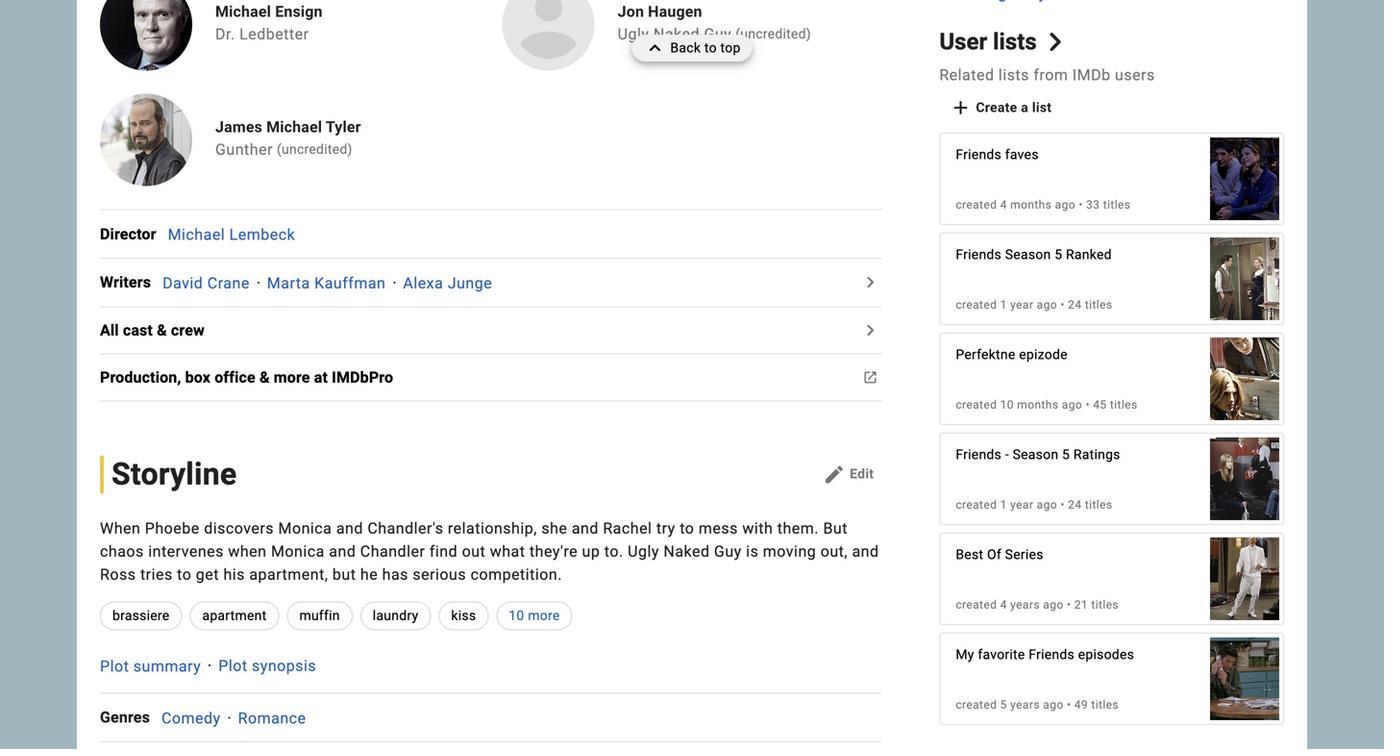 Task type: locate. For each thing, give the bounding box(es) containing it.
muffin
[[300, 608, 340, 624]]

1 vertical spatial 4
[[1001, 598, 1008, 612]]

ugly
[[618, 25, 650, 44], [628, 542, 660, 561]]

out,
[[821, 542, 848, 561]]

1 4 from the top
[[1001, 198, 1008, 211]]

created up perfektne
[[956, 298, 998, 312]]

0 vertical spatial 5
[[1055, 247, 1063, 262]]

months up friends - season 5 ratings
[[1018, 398, 1059, 412]]

related lists from imdb users
[[940, 66, 1156, 84]]

david crane button
[[163, 274, 250, 292]]

1 vertical spatial &
[[260, 368, 270, 386]]

relationship,
[[448, 519, 537, 537]]

49
[[1075, 698, 1089, 712]]

0 vertical spatial naked
[[654, 25, 700, 44]]

• down friends - season 5 ratings
[[1061, 498, 1065, 512]]

1 vertical spatial 1
[[1001, 498, 1008, 512]]

0 horizontal spatial (uncredited)
[[277, 142, 353, 157]]

1 vertical spatial years
[[1011, 698, 1041, 712]]

1 created from the top
[[956, 198, 998, 211]]

45
[[1094, 398, 1108, 412]]

friends right favorite
[[1029, 647, 1075, 663]]

1 years from the top
[[1011, 598, 1041, 612]]

2 created from the top
[[956, 298, 998, 312]]

(uncredited) down 'jon haugen' link
[[736, 26, 812, 42]]

(uncredited) inside the james michael tyler gunther (uncredited)
[[277, 142, 353, 157]]

season right - at right bottom
[[1013, 447, 1059, 463]]

plot up genres
[[100, 657, 129, 675]]

10
[[1001, 398, 1015, 412], [509, 608, 525, 624]]

plot down apartment button on the left bottom of the page
[[219, 657, 248, 675]]

created for friends - season 5 ratings
[[956, 498, 998, 512]]

created up best
[[956, 498, 998, 512]]

lists for related
[[999, 66, 1030, 84]]

0 horizontal spatial &
[[157, 321, 167, 339]]

0 vertical spatial more
[[274, 368, 310, 386]]

& right office
[[260, 368, 270, 386]]

created 1 year ago • 24 titles for season
[[956, 498, 1113, 512]]

2 horizontal spatial to
[[705, 40, 717, 56]]

1 vertical spatial michael
[[267, 118, 322, 136]]

michael for michael lembeck
[[168, 226, 225, 244]]

1 1 from the top
[[1001, 298, 1008, 312]]

years for series
[[1011, 598, 1041, 612]]

michael inside michael ensign dr. ledbetter
[[215, 2, 271, 21]]

0 vertical spatial 24
[[1069, 298, 1082, 312]]

created for friends faves
[[956, 198, 998, 211]]

2 jennifer aniston and david schwimmer in friends (1994) image from the top
[[1211, 428, 1280, 530]]

24 for 5
[[1069, 498, 1082, 512]]

discovers
[[204, 519, 274, 537]]

created for my favorite friends episodes
[[956, 698, 998, 712]]

4 down friends faves at the top of page
[[1001, 198, 1008, 211]]

naked down try
[[664, 542, 710, 561]]

users
[[1116, 66, 1156, 84]]

back
[[671, 40, 701, 56]]

lists
[[994, 28, 1037, 55], [999, 66, 1030, 84]]

10 up - at right bottom
[[1001, 398, 1015, 412]]

ago left "49"
[[1044, 698, 1064, 712]]

year up perfektne epizode
[[1011, 298, 1034, 312]]

&
[[157, 321, 167, 339], [260, 368, 270, 386]]

0 vertical spatial to
[[705, 40, 717, 56]]

guy left is
[[715, 542, 742, 561]]

0 vertical spatial (uncredited)
[[736, 26, 812, 42]]

0 vertical spatial see full cast and crew image
[[859, 271, 882, 294]]

jennifer aniston and david schwimmer in friends (1994) image for friends faves
[[1211, 128, 1280, 230]]

2 created 1 year ago • 24 titles from the top
[[956, 498, 1113, 512]]

michael lembeck button
[[168, 226, 295, 244]]

naked down haugen
[[654, 25, 700, 44]]

jennifer aniston and david schwimmer in friends (1994) image
[[1211, 128, 1280, 230], [1211, 428, 1280, 530]]

titles for perfektne epizode
[[1111, 398, 1138, 412]]

0 horizontal spatial plot
[[100, 657, 129, 675]]

titles right the 45
[[1111, 398, 1138, 412]]

• left the 45
[[1086, 398, 1091, 412]]

1 vertical spatial jennifer aniston and david schwimmer in friends (1994) image
[[1211, 428, 1280, 530]]

(uncredited)
[[736, 26, 812, 42], [277, 142, 353, 157]]

year
[[1011, 298, 1034, 312], [1011, 498, 1034, 512]]

plot summary
[[100, 657, 201, 675]]

& right cast
[[157, 321, 167, 339]]

imdb
[[1073, 66, 1111, 84]]

laundry
[[373, 608, 419, 624]]

5 left ratings
[[1063, 447, 1071, 463]]

what
[[490, 542, 526, 561]]

years down series
[[1011, 598, 1041, 612]]

jon
[[618, 2, 644, 21]]

1 up best of series on the bottom right
[[1001, 498, 1008, 512]]

24 down ratings
[[1069, 498, 1082, 512]]

1 horizontal spatial (uncredited)
[[736, 26, 812, 42]]

years for friends
[[1011, 698, 1041, 712]]

•
[[1079, 198, 1084, 211], [1061, 298, 1065, 312], [1086, 398, 1091, 412], [1061, 498, 1065, 512], [1068, 598, 1072, 612], [1068, 698, 1072, 712]]

3 created from the top
[[956, 398, 998, 412]]

1 horizontal spatial &
[[260, 368, 270, 386]]

marta
[[267, 274, 310, 292]]

• left the 21
[[1068, 598, 1072, 612]]

ugly down the rachel
[[628, 542, 660, 561]]

0 vertical spatial months
[[1011, 198, 1052, 211]]

5 created from the top
[[956, 598, 998, 612]]

monica
[[278, 519, 332, 537], [271, 542, 325, 561]]

lists left chevron right inline image
[[994, 28, 1037, 55]]

more
[[274, 368, 310, 386], [528, 608, 560, 624]]

1 vertical spatial see full cast and crew image
[[859, 319, 882, 342]]

1 vertical spatial year
[[1011, 498, 1034, 512]]

1 vertical spatial ugly
[[628, 542, 660, 561]]

plot
[[100, 657, 129, 675], [219, 657, 248, 675]]

james michael tyler gunther (uncredited)
[[215, 118, 361, 159]]

of
[[988, 547, 1002, 563]]

rachel
[[603, 519, 652, 537]]

created down best
[[956, 598, 998, 612]]

0 vertical spatial 1
[[1001, 298, 1008, 312]]

lists up create a list
[[999, 66, 1030, 84]]

2 4 from the top
[[1001, 598, 1008, 612]]

months up friends season 5 ranked
[[1011, 198, 1052, 211]]

jim parsons in the big bang theory (2007) image
[[1211, 528, 1280, 630]]

ugly down jon
[[618, 25, 650, 44]]

created 1 year ago • 24 titles down friends season 5 ranked
[[956, 298, 1113, 312]]

0 vertical spatial guy
[[704, 25, 732, 44]]

created 1 year ago • 24 titles for 5
[[956, 298, 1113, 312]]

synopsis
[[252, 657, 317, 675]]

0 vertical spatial years
[[1011, 598, 1041, 612]]

4
[[1001, 198, 1008, 211], [1001, 598, 1008, 612]]

0 horizontal spatial 10
[[509, 608, 525, 624]]

(uncredited) down james michael tyler link
[[277, 142, 353, 157]]

1 vertical spatial to
[[680, 519, 695, 537]]

(uncredited) inside jon haugen ugly naked guy (uncredited)
[[736, 26, 812, 42]]

years down my favorite friends episodes
[[1011, 698, 1041, 712]]

1 vertical spatial created 1 year ago • 24 titles
[[956, 498, 1113, 512]]

ugly naked guy link
[[618, 25, 732, 44]]

gunther link
[[215, 141, 273, 159]]

1 vertical spatial 10
[[509, 608, 525, 624]]

user lists
[[940, 28, 1037, 55]]

2 years from the top
[[1011, 698, 1041, 712]]

• for faves
[[1079, 198, 1084, 211]]

created down friends faves at the top of page
[[956, 198, 998, 211]]

kauffman
[[315, 274, 386, 292]]

edit button
[[816, 459, 882, 490]]

1 horizontal spatial 10
[[1001, 398, 1015, 412]]

• for of
[[1068, 598, 1072, 612]]

0 vertical spatial 10
[[1001, 398, 1015, 412]]

create a list button
[[940, 90, 1068, 125]]

dr.
[[215, 25, 235, 44]]

titles down ranked
[[1086, 298, 1113, 312]]

5 down favorite
[[1001, 698, 1008, 712]]

1 vertical spatial guy
[[715, 542, 742, 561]]

1 vertical spatial season
[[1013, 447, 1059, 463]]

1 vertical spatial (uncredited)
[[277, 142, 353, 157]]

ago up epizode
[[1037, 298, 1058, 312]]

production, box office & more at imdbpro image
[[859, 366, 882, 389]]

1 created 1 year ago • 24 titles from the top
[[956, 298, 1113, 312]]

season
[[1006, 247, 1052, 262], [1013, 447, 1059, 463]]

created 4 months ago • 33 titles
[[956, 198, 1131, 211]]

0 vertical spatial created 1 year ago • 24 titles
[[956, 298, 1113, 312]]

created down my
[[956, 698, 998, 712]]

1 vertical spatial 5
[[1063, 447, 1071, 463]]

ago down friends - season 5 ratings
[[1037, 498, 1058, 512]]

friends left "faves"
[[956, 147, 1002, 162]]

my
[[956, 647, 975, 663]]

titles right 33
[[1104, 198, 1131, 211]]

titles right the 21
[[1092, 598, 1120, 612]]

muffin button
[[287, 601, 353, 630]]

all
[[100, 321, 119, 339]]

1 up perfektne epizode
[[1001, 298, 1008, 312]]

1 vertical spatial naked
[[664, 542, 710, 561]]

michael ensign link
[[215, 2, 323, 21]]

summary
[[133, 657, 201, 675]]

to
[[705, 40, 717, 56], [680, 519, 695, 537], [177, 565, 192, 584]]

created for perfektne epizode
[[956, 398, 998, 412]]

production,
[[100, 368, 181, 386]]

titles right "49"
[[1092, 698, 1120, 712]]

friends - season 5 ratings
[[956, 447, 1121, 463]]

guy
[[704, 25, 732, 44], [715, 542, 742, 561]]

2 1 from the top
[[1001, 498, 1008, 512]]

titles for best of series
[[1092, 598, 1120, 612]]

-
[[1006, 447, 1010, 463]]

naked inside jon haugen ugly naked guy (uncredited)
[[654, 25, 700, 44]]

1 horizontal spatial plot
[[219, 657, 248, 675]]

friends down created 4 months ago • 33 titles
[[956, 247, 1002, 262]]

back to top
[[671, 40, 741, 56]]

from
[[1034, 66, 1069, 84]]

• left 33
[[1079, 198, 1084, 211]]

0 vertical spatial year
[[1011, 298, 1034, 312]]

lists for user
[[994, 28, 1037, 55]]

to right try
[[680, 519, 695, 537]]

alexa
[[403, 274, 444, 292]]

2 plot from the left
[[219, 657, 248, 675]]

1 for -
[[1001, 498, 1008, 512]]

chevron right inline image
[[1047, 33, 1065, 51]]

year up series
[[1011, 498, 1034, 512]]

serious
[[413, 565, 467, 584]]

1 vertical spatial months
[[1018, 398, 1059, 412]]

2 year from the top
[[1011, 498, 1034, 512]]

2 vertical spatial michael
[[168, 226, 225, 244]]

• up epizode
[[1061, 298, 1065, 312]]

1 vertical spatial 24
[[1069, 498, 1082, 512]]

to down intervenes
[[177, 565, 192, 584]]

6 created from the top
[[956, 698, 998, 712]]

ago
[[1056, 198, 1076, 211], [1037, 298, 1058, 312], [1063, 398, 1083, 412], [1037, 498, 1058, 512], [1044, 598, 1064, 612], [1044, 698, 1064, 712]]

lisa kudrow and matthew perry in friends (1994) image
[[1211, 228, 1280, 330]]

imdbpro
[[332, 368, 394, 386]]

more left at
[[274, 368, 310, 386]]

up
[[582, 542, 600, 561]]

see full cast and crew element
[[100, 223, 168, 246]]

0 vertical spatial ugly
[[618, 25, 650, 44]]

jon haugen ugly naked guy (uncredited)
[[618, 2, 812, 44]]

michael up dr.
[[215, 2, 271, 21]]

0 vertical spatial monica
[[278, 519, 332, 537]]

1 jennifer aniston and david schwimmer in friends (1994) image from the top
[[1211, 128, 1280, 230]]

to left top
[[705, 40, 717, 56]]

with
[[743, 519, 774, 537]]

1 see full cast and crew image from the top
[[859, 271, 882, 294]]

michael left tyler
[[267, 118, 322, 136]]

10 inside 10 more button
[[509, 608, 525, 624]]

1
[[1001, 298, 1008, 312], [1001, 498, 1008, 512]]

season down created 4 months ago • 33 titles
[[1006, 247, 1052, 262]]

0 vertical spatial jennifer aniston and david schwimmer in friends (1994) image
[[1211, 128, 1280, 230]]

0 vertical spatial lists
[[994, 28, 1037, 55]]

edit
[[850, 466, 875, 482]]

ago left the 45
[[1063, 398, 1083, 412]]

10 down competition.
[[509, 608, 525, 624]]

0 vertical spatial michael
[[215, 2, 271, 21]]

1 year from the top
[[1011, 298, 1034, 312]]

created down perfektne
[[956, 398, 998, 412]]

plot for plot summary
[[100, 657, 129, 675]]

4 up favorite
[[1001, 598, 1008, 612]]

chandler
[[360, 542, 425, 561]]

• left "49"
[[1068, 698, 1072, 712]]

michael for michael ensign dr. ledbetter
[[215, 2, 271, 21]]

plot summary button
[[100, 657, 201, 675]]

david crane
[[163, 274, 250, 292]]

1 plot from the left
[[100, 657, 129, 675]]

jennifer aniston and david schwimmer in friends (1994) image for friends - season 5 ratings
[[1211, 428, 1280, 530]]

see full cast and crew image
[[859, 271, 882, 294], [859, 319, 882, 342]]

1 24 from the top
[[1069, 298, 1082, 312]]

edit image
[[823, 463, 846, 486]]

director
[[100, 225, 156, 243]]

all cast & crew
[[100, 321, 205, 339]]

guy down 'jon haugen' link
[[704, 25, 732, 44]]

comedy
[[162, 709, 221, 727]]

0 horizontal spatial more
[[274, 368, 310, 386]]

friends left - at right bottom
[[956, 447, 1002, 463]]

more down competition.
[[528, 608, 560, 624]]

0 vertical spatial 4
[[1001, 198, 1008, 211]]

4 for faves
[[1001, 198, 1008, 211]]

4 created from the top
[[956, 498, 998, 512]]

james michael tyler image
[[100, 94, 192, 186]]

10 more
[[509, 608, 560, 624]]

haugen
[[648, 2, 703, 21]]

0 horizontal spatial to
[[177, 565, 192, 584]]

2 24 from the top
[[1069, 498, 1082, 512]]

months for faves
[[1011, 198, 1052, 211]]

1 vertical spatial lists
[[999, 66, 1030, 84]]

titles down ratings
[[1086, 498, 1113, 512]]

24 down ranked
[[1069, 298, 1082, 312]]

• for epizode
[[1086, 398, 1091, 412]]

created 1 year ago • 24 titles down friends - season 5 ratings
[[956, 498, 1113, 512]]

romance button
[[238, 709, 306, 727]]

michael up david crane button
[[168, 226, 225, 244]]

5 left ranked
[[1055, 247, 1063, 262]]

ago left 33
[[1056, 198, 1076, 211]]

ago left the 21
[[1044, 598, 1064, 612]]

titles for my favorite friends episodes
[[1092, 698, 1120, 712]]

2 vertical spatial to
[[177, 565, 192, 584]]

1 horizontal spatial more
[[528, 608, 560, 624]]



Task type: vqa. For each thing, say whether or not it's contained in the screenshot.
See These Stars in Their Early Roles's See
no



Task type: describe. For each thing, give the bounding box(es) containing it.
his
[[224, 565, 245, 584]]

episodes
[[1079, 647, 1135, 663]]

created for friends season 5 ranked
[[956, 298, 998, 312]]

friends season 5 ranked
[[956, 247, 1113, 262]]

best of series
[[956, 547, 1044, 563]]

guy inside jon haugen ugly naked guy (uncredited)
[[704, 25, 732, 44]]

naked inside when phoebe discovers monica and chandler's relationship, she and rachel try to mess with them. but chaos intervenes when monica and chandler find out what they're up to. ugly naked guy is moving out, and ross tries to get his apartment, but he has serious competition.
[[664, 542, 710, 561]]

find
[[430, 542, 458, 561]]

• for season
[[1061, 298, 1065, 312]]

they're
[[530, 542, 578, 561]]

expand less image
[[644, 35, 671, 62]]

marta kauffman
[[267, 274, 386, 292]]

plot for plot synopsis
[[219, 657, 248, 675]]

apartment button
[[190, 601, 279, 630]]

friends for friends season 5 ranked
[[956, 247, 1002, 262]]

chandler's
[[368, 519, 444, 537]]

ugly inside when phoebe discovers monica and chandler's relationship, she and rachel try to mess with them. but chaos intervenes when monica and chandler find out what they're up to. ugly naked guy is moving out, and ross tries to get his apartment, but he has serious competition.
[[628, 542, 660, 561]]

titles for friends season 5 ranked
[[1086, 298, 1113, 312]]

ago for faves
[[1056, 198, 1076, 211]]

ago for favorite
[[1044, 698, 1064, 712]]

tyler
[[326, 118, 361, 136]]

series
[[1006, 547, 1044, 563]]

1 for season
[[1001, 298, 1008, 312]]

ago for epizode
[[1063, 398, 1083, 412]]

to inside button
[[705, 40, 717, 56]]

try
[[657, 519, 676, 537]]

alexa junge
[[403, 274, 493, 292]]

when phoebe discovers monica and chandler's relationship, she and rachel try to mess with them. but chaos intervenes when monica and chandler find out what they're up to. ugly naked guy is moving out, and ross tries to get his apartment, but he has serious competition.
[[100, 519, 880, 584]]

create
[[977, 99, 1018, 115]]

best
[[956, 547, 984, 563]]

1 vertical spatial monica
[[271, 542, 325, 561]]

• for favorite
[[1068, 698, 1072, 712]]

faves
[[1006, 147, 1039, 162]]

plot synopsis button
[[219, 657, 317, 675]]

to.
[[605, 542, 624, 561]]

ensign
[[275, 2, 323, 21]]

michael inside the james michael tyler gunther (uncredited)
[[267, 118, 322, 136]]

year for -
[[1011, 498, 1034, 512]]

crane
[[208, 274, 250, 292]]

create a list
[[977, 99, 1052, 115]]

lembeck
[[230, 226, 295, 244]]

months for epizode
[[1018, 398, 1059, 412]]

epizode
[[1020, 347, 1068, 362]]

add image
[[950, 96, 973, 119]]

michael ensign dr. ledbetter
[[215, 2, 323, 44]]

intervenes
[[148, 542, 224, 561]]

21
[[1075, 598, 1089, 612]]

friends for friends - season 5 ratings
[[956, 447, 1002, 463]]

1 vertical spatial more
[[528, 608, 560, 624]]

gunther
[[215, 141, 273, 159]]

related
[[940, 66, 995, 84]]

ago for -
[[1037, 498, 1058, 512]]

titles for friends - season 5 ratings
[[1086, 498, 1113, 512]]

them.
[[778, 519, 819, 537]]

perfektne
[[956, 347, 1016, 362]]

back to top button
[[632, 35, 753, 62]]

my favorite friends episodes
[[956, 647, 1135, 663]]

1 horizontal spatial to
[[680, 519, 695, 537]]

0 vertical spatial &
[[157, 321, 167, 339]]

when
[[100, 519, 141, 537]]

created for best of series
[[956, 598, 998, 612]]

• for -
[[1061, 498, 1065, 512]]

titles for friends faves
[[1104, 198, 1131, 211]]

user lists link
[[940, 28, 1065, 56]]

mess
[[699, 519, 738, 537]]

marta kauffman button
[[267, 274, 386, 292]]

year for season
[[1011, 298, 1034, 312]]

guy inside when phoebe discovers monica and chandler's relationship, she and rachel try to mess with them. but chaos intervenes when monica and chandler find out what they're up to. ugly naked guy is moving out, and ross tries to get his apartment, but he has serious competition.
[[715, 542, 742, 561]]

laundry button
[[360, 601, 431, 630]]

0 vertical spatial season
[[1006, 247, 1052, 262]]

writers
[[100, 273, 151, 292]]

created 4 years ago • 21 titles
[[956, 598, 1120, 612]]

production, box office & more at imdbpro
[[100, 368, 394, 386]]

michael lembeck
[[168, 226, 295, 244]]

ago for of
[[1044, 598, 1064, 612]]

writers button
[[100, 271, 163, 294]]

favorite
[[978, 647, 1026, 663]]

ugly inside jon haugen ugly naked guy (uncredited)
[[618, 25, 650, 44]]

office
[[215, 368, 256, 386]]

david
[[163, 274, 203, 292]]

friends faves
[[956, 147, 1039, 162]]

nathan fillion and stana katic in castle (2009) image
[[1211, 328, 1280, 430]]

plot synopsis
[[219, 657, 317, 675]]

james
[[215, 118, 263, 136]]

james michael tyler link
[[215, 117, 361, 136]]

michael ensign image
[[100, 0, 192, 71]]

friends for friends faves
[[956, 147, 1002, 162]]

competition.
[[471, 565, 563, 584]]

perfektne epizode
[[956, 347, 1068, 362]]

box
[[185, 368, 211, 386]]

ledbetter
[[240, 25, 309, 44]]

romance
[[238, 709, 306, 727]]

4 for of
[[1001, 598, 1008, 612]]

apartment
[[202, 608, 267, 624]]

production, box office & more at imdbpro button
[[100, 366, 405, 389]]

he
[[361, 565, 378, 584]]

genres
[[100, 709, 150, 727]]

33
[[1087, 198, 1101, 211]]

junge
[[448, 274, 493, 292]]

user
[[940, 28, 988, 55]]

is
[[747, 542, 759, 561]]

ago for season
[[1037, 298, 1058, 312]]

2 vertical spatial 5
[[1001, 698, 1008, 712]]

2 see full cast and crew image from the top
[[859, 319, 882, 342]]

crew
[[171, 321, 205, 339]]

created 5 years ago • 49 titles
[[956, 698, 1120, 712]]

tries
[[140, 565, 173, 584]]

chaos
[[100, 542, 144, 561]]

david schwimmer in the one with the prom video (1996) image
[[1211, 628, 1280, 730]]

when
[[228, 542, 267, 561]]

24 for ranked
[[1069, 298, 1082, 312]]

kiss
[[451, 608, 476, 624]]



